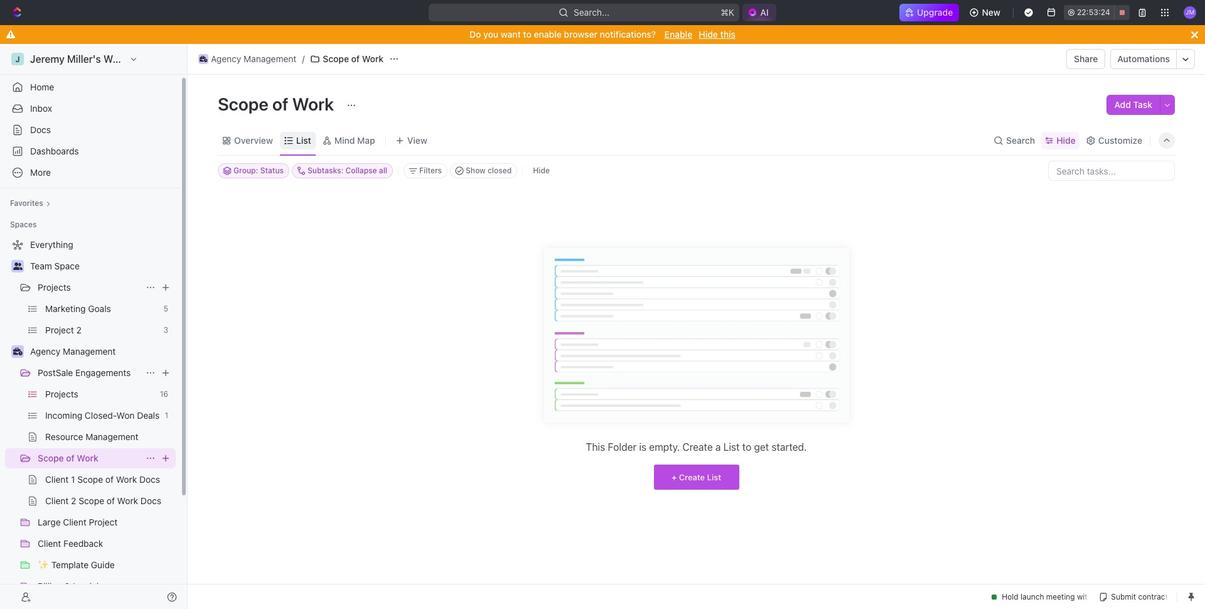 Task type: locate. For each thing, give the bounding box(es) containing it.
collapse
[[346, 166, 377, 175]]

to right want
[[523, 29, 532, 40]]

0 horizontal spatial hide
[[533, 166, 550, 175]]

1 vertical spatial agency
[[30, 346, 60, 357]]

search button
[[990, 132, 1039, 149]]

started.
[[772, 441, 807, 453]]

this folder is empty. create a list to get started.
[[586, 441, 807, 453]]

docs link
[[5, 120, 176, 140]]

1 vertical spatial agency management
[[30, 346, 116, 357]]

1 inside incoming closed-won deals 1
[[165, 411, 168, 420]]

work
[[362, 53, 384, 64], [292, 94, 334, 114], [77, 453, 98, 463], [116, 474, 137, 485], [117, 495, 138, 506]]

won
[[117, 410, 135, 421]]

to left get on the bottom right
[[743, 441, 752, 453]]

1 vertical spatial projects link
[[45, 384, 155, 404]]

client 1 scope of work docs link
[[45, 470, 173, 490]]

hide right search
[[1057, 135, 1076, 145]]

business time image
[[200, 56, 207, 62], [13, 348, 22, 355]]

scope of work down resource
[[38, 453, 98, 463]]

1 horizontal spatial 1
[[165, 411, 168, 420]]

client for feedback
[[38, 538, 61, 549]]

0 horizontal spatial scope of work link
[[38, 448, 141, 468]]

1 right deals
[[165, 411, 168, 420]]

5
[[164, 304, 168, 313]]

2 vertical spatial hide
[[533, 166, 550, 175]]

project 2
[[45, 325, 82, 335]]

0 horizontal spatial 1
[[71, 474, 75, 485]]

scope of work link down resource management
[[38, 448, 141, 468]]

agency management left the /
[[211, 53, 297, 64]]

get
[[754, 441, 769, 453]]

Search tasks... text field
[[1049, 161, 1175, 180]]

a
[[716, 441, 721, 453]]

resource management link
[[45, 427, 173, 447]]

show closed button
[[450, 163, 518, 178]]

agency management down the project 2
[[30, 346, 116, 357]]

2 horizontal spatial hide
[[1057, 135, 1076, 145]]

of down resource
[[66, 453, 75, 463]]

client up large
[[45, 495, 69, 506]]

1 vertical spatial create
[[679, 472, 705, 482]]

1 vertical spatial docs
[[139, 474, 160, 485]]

create left a
[[683, 441, 713, 453]]

client inside "link"
[[38, 538, 61, 549]]

0 vertical spatial create
[[683, 441, 713, 453]]

ai
[[761, 7, 769, 18]]

resource
[[45, 431, 83, 442]]

0 vertical spatial agency management
[[211, 53, 297, 64]]

1 vertical spatial business time image
[[13, 348, 22, 355]]

0 vertical spatial projects
[[38, 282, 71, 293]]

view
[[407, 135, 427, 145]]

docs down inbox
[[30, 124, 51, 135]]

agency inside tree
[[30, 346, 60, 357]]

0 horizontal spatial to
[[523, 29, 532, 40]]

docs up the client 2 scope of work docs link
[[139, 474, 160, 485]]

list down a
[[707, 472, 722, 482]]

0 horizontal spatial agency
[[30, 346, 60, 357]]

list up subtasks:
[[296, 135, 311, 145]]

management
[[244, 53, 297, 64], [63, 346, 116, 357], [86, 431, 139, 442]]

scope of work inside tree
[[38, 453, 98, 463]]

1 vertical spatial list
[[724, 441, 740, 453]]

1
[[165, 411, 168, 420], [71, 474, 75, 485]]

docs
[[30, 124, 51, 135], [139, 474, 160, 485], [141, 495, 161, 506]]

folder
[[608, 441, 637, 453]]

template
[[51, 559, 89, 570]]

client 2 scope of work docs link
[[45, 491, 173, 511]]

list right a
[[724, 441, 740, 453]]

1 up the client 2 scope of work docs
[[71, 474, 75, 485]]

scope of work up overview
[[218, 94, 338, 114]]

scope down resource
[[38, 453, 64, 463]]

0 horizontal spatial agency management
[[30, 346, 116, 357]]

automations
[[1118, 53, 1170, 64]]

✨ template guide
[[38, 559, 115, 570]]

management up postsale engagements link
[[63, 346, 116, 357]]

1 horizontal spatial agency management link
[[195, 51, 300, 67]]

inbox
[[30, 103, 52, 114]]

&
[[64, 581, 71, 592]]

feedback
[[64, 538, 103, 549]]

management down incoming closed-won deals 1
[[86, 431, 139, 442]]

projects link up closed-
[[45, 384, 155, 404]]

agency management link
[[195, 51, 300, 67], [30, 342, 173, 362]]

projects down team space
[[38, 282, 71, 293]]

1 vertical spatial scope of work
[[218, 94, 338, 114]]

client 1 scope of work docs
[[45, 474, 160, 485]]

scope of work link right the /
[[307, 51, 387, 67]]

hide
[[699, 29, 718, 40], [1057, 135, 1076, 145], [533, 166, 550, 175]]

spaces
[[10, 220, 37, 229]]

2 vertical spatial list
[[707, 472, 722, 482]]

tree inside sidebar navigation
[[5, 235, 176, 609]]

2 up large client project
[[71, 495, 76, 506]]

0 vertical spatial business time image
[[200, 56, 207, 62]]

incoming closed-won deals link
[[45, 406, 160, 426]]

client down resource
[[45, 474, 69, 485]]

0 horizontal spatial agency management link
[[30, 342, 173, 362]]

create right "+"
[[679, 472, 705, 482]]

1 horizontal spatial business time image
[[200, 56, 207, 62]]

client
[[45, 474, 69, 485], [45, 495, 69, 506], [63, 517, 86, 527], [38, 538, 61, 549]]

hide left this
[[699, 29, 718, 40]]

mind
[[335, 135, 355, 145]]

scope
[[323, 53, 349, 64], [218, 94, 269, 114], [38, 453, 64, 463], [77, 474, 103, 485], [79, 495, 104, 506]]

1 horizontal spatial hide
[[699, 29, 718, 40]]

empty.
[[649, 441, 680, 453]]

docs down client 1 scope of work docs link
[[141, 495, 161, 506]]

large client project
[[38, 517, 118, 527]]

jeremy miller's workspace, , element
[[11, 53, 24, 65]]

agency management
[[211, 53, 297, 64], [30, 346, 116, 357]]

scope right the /
[[323, 53, 349, 64]]

want
[[501, 29, 521, 40]]

1 horizontal spatial project
[[89, 517, 118, 527]]

0 horizontal spatial project
[[45, 325, 74, 335]]

group:
[[234, 166, 258, 175]]

project down "marketing"
[[45, 325, 74, 335]]

deals
[[137, 410, 160, 421]]

of right the /
[[351, 53, 360, 64]]

of up the client 2 scope of work docs link
[[105, 474, 114, 485]]

1 vertical spatial 1
[[71, 474, 75, 485]]

inbox link
[[5, 99, 176, 119]]

incoming closed-won deals 1
[[45, 410, 168, 421]]

1 vertical spatial 2
[[71, 495, 76, 506]]

0 vertical spatial projects link
[[38, 278, 141, 298]]

0 vertical spatial scope of work link
[[307, 51, 387, 67]]

docs for client 2 scope of work docs
[[141, 495, 161, 506]]

0 vertical spatial 2
[[76, 325, 82, 335]]

scope of work link
[[307, 51, 387, 67], [38, 448, 141, 468]]

project
[[45, 325, 74, 335], [89, 517, 118, 527]]

hide inside hide dropdown button
[[1057, 135, 1076, 145]]

2
[[76, 325, 82, 335], [71, 495, 76, 506]]

1 horizontal spatial agency
[[211, 53, 241, 64]]

2 inside the client 2 scope of work docs link
[[71, 495, 76, 506]]

marketing goals
[[45, 303, 111, 314]]

of down client 1 scope of work docs link
[[107, 495, 115, 506]]

management left the /
[[244, 53, 297, 64]]

projects up incoming
[[45, 389, 78, 399]]

0 vertical spatial list
[[296, 135, 311, 145]]

agency management link left the /
[[195, 51, 300, 67]]

add
[[1115, 99, 1131, 110]]

sidebar navigation
[[0, 44, 190, 609]]

1 vertical spatial hide
[[1057, 135, 1076, 145]]

marketing
[[45, 303, 86, 314]]

hide right closed
[[533, 166, 550, 175]]

project down the client 2 scope of work docs
[[89, 517, 118, 527]]

0 vertical spatial 1
[[165, 411, 168, 420]]

hide button
[[1042, 132, 1080, 149]]

1 vertical spatial scope of work link
[[38, 448, 141, 468]]

mind map link
[[332, 132, 375, 149]]

notifications?
[[600, 29, 656, 40]]

tree
[[5, 235, 176, 609]]

projects link up goals
[[38, 278, 141, 298]]

client for 2
[[45, 495, 69, 506]]

client feedback
[[38, 538, 103, 549]]

1 vertical spatial projects
[[45, 389, 78, 399]]

more
[[30, 167, 51, 178]]

0 vertical spatial project
[[45, 325, 74, 335]]

search
[[1007, 135, 1036, 145]]

2 vertical spatial scope of work
[[38, 453, 98, 463]]

2 down marketing goals
[[76, 325, 82, 335]]

0 horizontal spatial list
[[296, 135, 311, 145]]

user group image
[[13, 262, 22, 270]]

client 2 scope of work docs
[[45, 495, 161, 506]]

client down large
[[38, 538, 61, 549]]

work inside client 1 scope of work docs link
[[116, 474, 137, 485]]

goals
[[88, 303, 111, 314]]

2 inside the project 2 link
[[76, 325, 82, 335]]

billing & invoicing
[[38, 581, 109, 592]]

0 horizontal spatial business time image
[[13, 348, 22, 355]]

list link
[[294, 132, 311, 149]]

1 horizontal spatial to
[[743, 441, 752, 453]]

2 vertical spatial docs
[[141, 495, 161, 506]]

customize button
[[1082, 132, 1147, 149]]

projects
[[38, 282, 71, 293], [45, 389, 78, 399]]

group: status
[[234, 166, 284, 175]]

client feedback link
[[38, 534, 173, 554]]

✨ template guide link
[[38, 555, 173, 575]]

agency management link up engagements
[[30, 342, 173, 362]]

scope of work right the /
[[323, 53, 384, 64]]

client up client feedback
[[63, 517, 86, 527]]

tree containing everything
[[5, 235, 176, 609]]

0 vertical spatial hide
[[699, 29, 718, 40]]

team space
[[30, 261, 80, 271]]

do you want to enable browser notifications? enable hide this
[[470, 29, 736, 40]]

hide inside hide button
[[533, 166, 550, 175]]



Task type: vqa. For each thing, say whether or not it's contained in the screenshot.


Task type: describe. For each thing, give the bounding box(es) containing it.
0 vertical spatial agency
[[211, 53, 241, 64]]

billing
[[38, 581, 62, 592]]

client for 1
[[45, 474, 69, 485]]

work inside the client 2 scope of work docs link
[[117, 495, 138, 506]]

large client project link
[[38, 512, 173, 532]]

enable
[[534, 29, 562, 40]]

3
[[164, 325, 168, 335]]

closed
[[488, 166, 512, 175]]

status
[[260, 166, 284, 175]]

large
[[38, 517, 61, 527]]

0 vertical spatial scope of work
[[323, 53, 384, 64]]

docs for client 1 scope of work docs
[[139, 474, 160, 485]]

ai button
[[743, 4, 777, 21]]

do
[[470, 29, 481, 40]]

postsale
[[38, 367, 73, 378]]

home link
[[5, 77, 176, 97]]

closed-
[[85, 410, 117, 421]]

22:53:24 button
[[1064, 5, 1130, 20]]

home
[[30, 82, 54, 92]]

0 vertical spatial agency management link
[[195, 51, 300, 67]]

guide
[[91, 559, 115, 570]]

new button
[[965, 3, 1008, 23]]

this
[[586, 441, 605, 453]]

2 for project
[[76, 325, 82, 335]]

overview link
[[232, 132, 273, 149]]

+
[[672, 472, 677, 482]]

2 horizontal spatial list
[[724, 441, 740, 453]]

automations button
[[1112, 50, 1177, 68]]

0 vertical spatial to
[[523, 29, 532, 40]]

0 vertical spatial docs
[[30, 124, 51, 135]]

miller's
[[67, 53, 101, 65]]

22:53:24
[[1077, 8, 1111, 17]]

everything link
[[5, 235, 173, 255]]

hide button
[[528, 163, 555, 178]]

scope up overview link
[[218, 94, 269, 114]]

scope up the client 2 scope of work docs
[[77, 474, 103, 485]]

0 vertical spatial management
[[244, 53, 297, 64]]

of up overview
[[272, 94, 289, 114]]

scope down the client 1 scope of work docs
[[79, 495, 104, 506]]

space
[[54, 261, 80, 271]]

+ create list
[[672, 472, 722, 482]]

postsale engagements
[[38, 367, 131, 378]]

this
[[721, 29, 736, 40]]

16
[[160, 389, 168, 399]]

engagements
[[75, 367, 131, 378]]

favorites button
[[5, 196, 56, 211]]

1 vertical spatial agency management link
[[30, 342, 173, 362]]

1 vertical spatial project
[[89, 517, 118, 527]]

you
[[484, 29, 499, 40]]

dashboards link
[[5, 141, 176, 161]]

2 vertical spatial management
[[86, 431, 139, 442]]

favorites
[[10, 198, 43, 208]]

invoicing
[[73, 581, 109, 592]]

1 vertical spatial to
[[743, 441, 752, 453]]

new
[[982, 7, 1001, 18]]

is
[[639, 441, 647, 453]]

mind map
[[335, 135, 375, 145]]

all
[[379, 166, 387, 175]]

team
[[30, 261, 52, 271]]

view button
[[391, 126, 432, 155]]

1 horizontal spatial list
[[707, 472, 722, 482]]

enable
[[665, 29, 693, 40]]

billing & invoicing link
[[38, 576, 173, 597]]

2 for client
[[71, 495, 76, 506]]

⌘k
[[721, 7, 735, 18]]

agency management inside tree
[[30, 346, 116, 357]]

workspace
[[103, 53, 156, 65]]

show closed
[[466, 166, 512, 175]]

incoming
[[45, 410, 82, 421]]

overview
[[234, 135, 273, 145]]

project 2 link
[[45, 320, 159, 340]]

1 horizontal spatial agency management
[[211, 53, 297, 64]]

/
[[302, 53, 305, 64]]

subtasks: collapse all
[[308, 166, 387, 175]]

resource management
[[45, 431, 139, 442]]

postsale engagements link
[[38, 363, 141, 383]]

add task
[[1115, 99, 1153, 110]]

everything
[[30, 239, 73, 250]]

filters
[[420, 166, 442, 175]]

1 horizontal spatial scope of work link
[[307, 51, 387, 67]]

more button
[[5, 163, 176, 183]]

dashboards
[[30, 146, 79, 156]]

team space link
[[30, 256, 173, 276]]

browser
[[564, 29, 598, 40]]

customize
[[1099, 135, 1143, 145]]

jeremy
[[30, 53, 65, 65]]

search...
[[574, 7, 610, 18]]

jm
[[1186, 8, 1195, 16]]

show
[[466, 166, 486, 175]]

j
[[15, 54, 20, 64]]

view button
[[391, 132, 432, 149]]

1 vertical spatial management
[[63, 346, 116, 357]]

add task button
[[1107, 95, 1160, 115]]

upgrade
[[918, 7, 953, 18]]

upgrade link
[[900, 4, 960, 21]]

share button
[[1067, 49, 1106, 69]]



